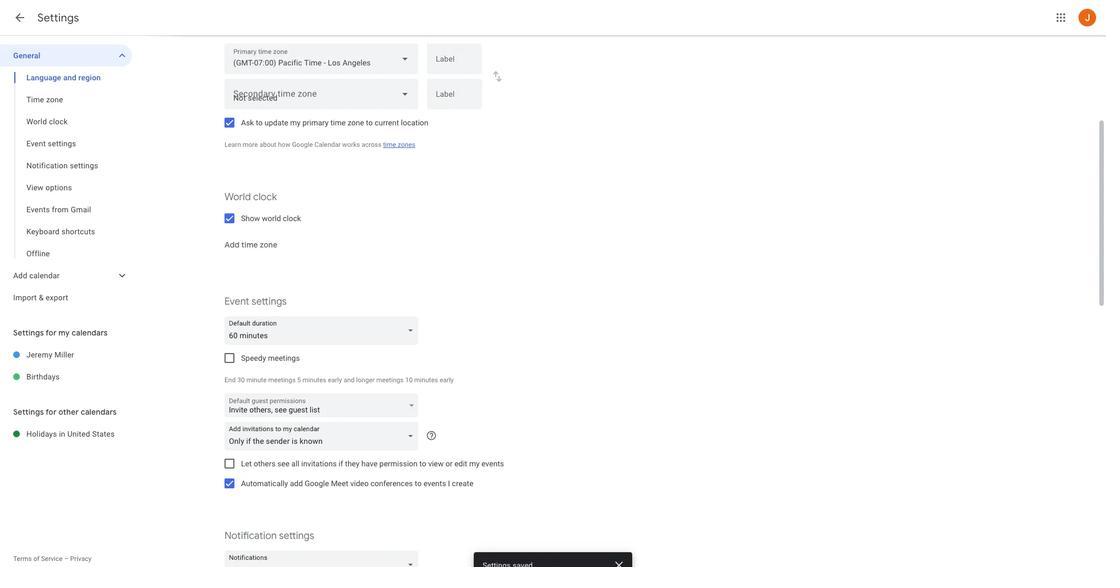 Task type: vqa. For each thing, say whether or not it's contained in the screenshot.
zone in the tree
yes



Task type: describe. For each thing, give the bounding box(es) containing it.
to right conferences
[[415, 479, 422, 488]]

let
[[241, 459, 252, 468]]

keyboard
[[26, 227, 59, 236]]

they
[[345, 459, 359, 468]]

meet
[[331, 479, 348, 488]]

calendar
[[29, 271, 60, 280]]

5
[[297, 376, 301, 384]]

end 30 minute meetings 5 minutes early and longer meetings 10 minutes early
[[225, 376, 454, 384]]

or
[[446, 459, 453, 468]]

1 vertical spatial zone
[[348, 118, 364, 127]]

keyboard shortcuts
[[26, 227, 95, 236]]

terms of service – privacy
[[13, 555, 91, 563]]

jeremy
[[26, 351, 52, 359]]

1 early from the left
[[328, 376, 342, 384]]

privacy
[[70, 555, 91, 563]]

others
[[254, 459, 275, 468]]

add
[[290, 479, 303, 488]]

show
[[241, 214, 260, 223]]

longer
[[356, 376, 375, 384]]

from
[[52, 205, 69, 214]]

create
[[452, 479, 473, 488]]

add time zone
[[225, 240, 277, 250]]

language
[[26, 73, 61, 82]]

2 minutes from the left
[[414, 376, 438, 384]]

birthdays link
[[26, 366, 132, 388]]

&
[[39, 293, 44, 302]]

invite others, see guest list button
[[225, 394, 418, 420]]

time zone
[[26, 95, 63, 104]]

let others see all invitations if they have permission to view or edit my events
[[241, 459, 504, 468]]

1 horizontal spatial events
[[481, 459, 504, 468]]

automatically
[[241, 479, 288, 488]]

1 vertical spatial google
[[305, 479, 329, 488]]

event inside group
[[26, 139, 46, 148]]

birthdays tree item
[[0, 366, 132, 388]]

–
[[64, 555, 69, 563]]

privacy link
[[70, 555, 91, 563]]

zone inside button
[[260, 240, 277, 250]]

settings for my calendars tree
[[0, 344, 132, 388]]

i
[[448, 479, 450, 488]]

Label for secondary time zone. text field
[[436, 90, 473, 106]]

meetings left 5
[[268, 376, 296, 384]]

import
[[13, 293, 37, 302]]

settings for my calendars
[[13, 328, 108, 338]]

meetings up 5
[[268, 354, 300, 363]]

world clock inside group
[[26, 117, 68, 126]]

1 vertical spatial my
[[58, 328, 70, 338]]

time
[[26, 95, 44, 104]]

options
[[46, 183, 72, 192]]

add calendar
[[13, 271, 60, 280]]

all
[[291, 459, 299, 468]]

1 horizontal spatial guest
[[289, 406, 308, 414]]

to left the "view"
[[419, 459, 426, 468]]

1 vertical spatial see
[[277, 459, 290, 468]]

of
[[33, 555, 39, 563]]

offline
[[26, 249, 50, 258]]

general tree item
[[0, 45, 132, 67]]

default
[[229, 397, 250, 405]]

add for add calendar
[[13, 271, 27, 280]]

works
[[342, 141, 360, 149]]

see inside default guest permissions invite others, see guest list
[[275, 406, 287, 414]]

invite
[[229, 406, 247, 414]]

holidays
[[26, 430, 57, 439]]

video
[[350, 479, 369, 488]]

other
[[58, 407, 79, 417]]

ask
[[241, 118, 254, 127]]

1 vertical spatial time
[[383, 141, 396, 149]]

list
[[310, 406, 320, 414]]

ask to update my primary time zone to current location
[[241, 118, 428, 127]]

learn
[[225, 141, 241, 149]]

edit
[[454, 459, 467, 468]]

clock inside group
[[49, 117, 68, 126]]

zones
[[398, 141, 415, 149]]

time inside button
[[241, 240, 258, 250]]

how
[[278, 141, 290, 149]]

view options
[[26, 183, 72, 192]]

10
[[405, 376, 413, 384]]

show world clock
[[241, 214, 301, 223]]

add time zone button
[[220, 232, 282, 258]]

in
[[59, 430, 65, 439]]

import & export
[[13, 293, 68, 302]]

terms
[[13, 555, 32, 563]]

for for my
[[46, 328, 57, 338]]

region
[[78, 73, 101, 82]]

more
[[243, 141, 258, 149]]

terms of service link
[[13, 555, 63, 563]]

calendar
[[314, 141, 341, 149]]

end
[[225, 376, 236, 384]]

general
[[13, 51, 41, 60]]

1 horizontal spatial my
[[290, 118, 301, 127]]

0 horizontal spatial notification
[[26, 161, 68, 170]]



Task type: locate. For each thing, give the bounding box(es) containing it.
1 horizontal spatial event
[[225, 295, 249, 308]]

and left region
[[63, 73, 76, 82]]

world down time
[[26, 117, 47, 126]]

time right primary
[[330, 118, 346, 127]]

1 horizontal spatial notification settings
[[225, 530, 314, 543]]

conferences
[[371, 479, 413, 488]]

see
[[275, 406, 287, 414], [277, 459, 290, 468]]

0 horizontal spatial event settings
[[26, 139, 76, 148]]

0 vertical spatial guest
[[252, 397, 268, 405]]

2 vertical spatial zone
[[260, 240, 277, 250]]

view
[[26, 183, 43, 192]]

0 horizontal spatial minutes
[[303, 376, 326, 384]]

my right update
[[290, 118, 301, 127]]

notification settings
[[26, 161, 98, 170], [225, 530, 314, 543]]

minutes
[[303, 376, 326, 384], [414, 376, 438, 384]]

1 horizontal spatial clock
[[253, 191, 277, 204]]

2 vertical spatial my
[[469, 459, 480, 468]]

2 early from the left
[[440, 376, 454, 384]]

time left zones
[[383, 141, 396, 149]]

gmail
[[71, 205, 91, 214]]

guest down 'permissions'
[[289, 406, 308, 414]]

update
[[265, 118, 288, 127]]

0 horizontal spatial time
[[241, 240, 258, 250]]

to left current
[[366, 118, 373, 127]]

shortcuts
[[62, 227, 95, 236]]

1 for from the top
[[46, 328, 57, 338]]

1 horizontal spatial notification
[[225, 530, 277, 543]]

to right ask
[[256, 118, 263, 127]]

0 horizontal spatial and
[[63, 73, 76, 82]]

0 horizontal spatial notification settings
[[26, 161, 98, 170]]

world clock down time zone
[[26, 117, 68, 126]]

for left other
[[46, 407, 57, 417]]

minutes right 10
[[414, 376, 438, 384]]

0 vertical spatial event settings
[[26, 139, 76, 148]]

and left longer
[[344, 376, 355, 384]]

notification settings up options
[[26, 161, 98, 170]]

see left all at the bottom of page
[[277, 459, 290, 468]]

calendars for settings for other calendars
[[81, 407, 117, 417]]

0 horizontal spatial event
[[26, 139, 46, 148]]

early
[[328, 376, 342, 384], [440, 376, 454, 384]]

service
[[41, 555, 63, 563]]

zone
[[46, 95, 63, 104], [348, 118, 364, 127], [260, 240, 277, 250]]

holidays in united states tree item
[[0, 423, 132, 445]]

settings
[[37, 11, 79, 25], [13, 328, 44, 338], [13, 407, 44, 417]]

settings for other calendars
[[13, 407, 117, 417]]

time
[[330, 118, 346, 127], [383, 141, 396, 149], [241, 240, 258, 250]]

google down invitations
[[305, 479, 329, 488]]

1 vertical spatial events
[[424, 479, 446, 488]]

states
[[92, 430, 115, 439]]

2 horizontal spatial my
[[469, 459, 480, 468]]

1 vertical spatial and
[[344, 376, 355, 384]]

1 vertical spatial settings
[[13, 328, 44, 338]]

settings for settings
[[37, 11, 79, 25]]

0 vertical spatial zone
[[46, 95, 63, 104]]

jeremy miller tree item
[[0, 344, 132, 366]]

see down 'permissions'
[[275, 406, 287, 414]]

location
[[401, 118, 428, 127]]

1 vertical spatial world
[[225, 191, 251, 204]]

0 horizontal spatial early
[[328, 376, 342, 384]]

event settings
[[26, 139, 76, 148], [225, 295, 287, 308]]

2 horizontal spatial time
[[383, 141, 396, 149]]

events
[[26, 205, 50, 214]]

clock right world
[[283, 214, 301, 223]]

1 vertical spatial event
[[225, 295, 249, 308]]

across
[[362, 141, 381, 149]]

birthdays
[[26, 373, 60, 381]]

holidays in united states
[[26, 430, 115, 439]]

2 for from the top
[[46, 407, 57, 417]]

1 minutes from the left
[[303, 376, 326, 384]]

1 horizontal spatial world
[[225, 191, 251, 204]]

1 vertical spatial world clock
[[225, 191, 277, 204]]

0 horizontal spatial guest
[[252, 397, 268, 405]]

events left i
[[424, 479, 446, 488]]

0 vertical spatial settings
[[37, 11, 79, 25]]

jeremy miller
[[26, 351, 74, 359]]

2 horizontal spatial zone
[[348, 118, 364, 127]]

early up invite others, see guest list "dropdown button"
[[328, 376, 342, 384]]

notification down 'automatically'
[[225, 530, 277, 543]]

about
[[260, 141, 276, 149]]

2 vertical spatial time
[[241, 240, 258, 250]]

tree containing general
[[0, 45, 132, 309]]

calendars for settings for my calendars
[[72, 328, 108, 338]]

calendars up states
[[81, 407, 117, 417]]

2 vertical spatial settings
[[13, 407, 44, 417]]

for for other
[[46, 407, 57, 417]]

zone up "works"
[[348, 118, 364, 127]]

0 vertical spatial world
[[26, 117, 47, 126]]

world up show
[[225, 191, 251, 204]]

have
[[361, 459, 378, 468]]

speedy meetings
[[241, 354, 300, 363]]

None field
[[225, 43, 418, 74], [225, 79, 418, 110], [225, 316, 423, 345], [225, 422, 423, 451], [225, 551, 423, 567], [225, 43, 418, 74], [225, 79, 418, 110], [225, 316, 423, 345], [225, 422, 423, 451], [225, 551, 423, 567]]

miller
[[54, 351, 74, 359]]

zone down show world clock
[[260, 240, 277, 250]]

united
[[67, 430, 90, 439]]

0 vertical spatial calendars
[[72, 328, 108, 338]]

group
[[0, 67, 132, 265]]

my up miller
[[58, 328, 70, 338]]

and
[[63, 73, 76, 82], [344, 376, 355, 384]]

settings right go back image
[[37, 11, 79, 25]]

holidays in united states link
[[26, 423, 132, 445]]

early right 10
[[440, 376, 454, 384]]

0 vertical spatial time
[[330, 118, 346, 127]]

default guest permissions invite others, see guest list
[[229, 397, 320, 414]]

0 horizontal spatial events
[[424, 479, 446, 488]]

add for add time zone
[[225, 240, 239, 250]]

settings up holidays
[[13, 407, 44, 417]]

view
[[428, 459, 444, 468]]

1 vertical spatial notification settings
[[225, 530, 314, 543]]

calendars up the jeremy miller tree item
[[72, 328, 108, 338]]

Label for primary time zone. text field
[[436, 55, 473, 70]]

30
[[237, 376, 245, 384]]

0 horizontal spatial world clock
[[26, 117, 68, 126]]

permissions
[[270, 397, 306, 405]]

0 horizontal spatial world
[[26, 117, 47, 126]]

notification up the view options
[[26, 161, 68, 170]]

1 vertical spatial clock
[[253, 191, 277, 204]]

world clock up show
[[225, 191, 277, 204]]

0 vertical spatial notification
[[26, 161, 68, 170]]

clock
[[49, 117, 68, 126], [253, 191, 277, 204], [283, 214, 301, 223]]

meetings left 10
[[376, 376, 404, 384]]

0 vertical spatial add
[[225, 240, 239, 250]]

0 vertical spatial event
[[26, 139, 46, 148]]

1 horizontal spatial time
[[330, 118, 346, 127]]

my
[[290, 118, 301, 127], [58, 328, 70, 338], [469, 459, 480, 468]]

group containing language and region
[[0, 67, 132, 265]]

permission
[[379, 459, 418, 468]]

0 vertical spatial for
[[46, 328, 57, 338]]

my right edit
[[469, 459, 480, 468]]

1 horizontal spatial world clock
[[225, 191, 277, 204]]

events
[[481, 459, 504, 468], [424, 479, 446, 488]]

0 vertical spatial my
[[290, 118, 301, 127]]

for up jeremy miller
[[46, 328, 57, 338]]

1 horizontal spatial zone
[[260, 240, 277, 250]]

current
[[375, 118, 399, 127]]

0 horizontal spatial add
[[13, 271, 27, 280]]

if
[[339, 459, 343, 468]]

1 vertical spatial calendars
[[81, 407, 117, 417]]

0 vertical spatial notification settings
[[26, 161, 98, 170]]

1 vertical spatial notification
[[225, 530, 277, 543]]

0 horizontal spatial my
[[58, 328, 70, 338]]

time down show
[[241, 240, 258, 250]]

learn more about how google calendar works across time zones
[[225, 141, 415, 149]]

0 vertical spatial see
[[275, 406, 287, 414]]

to
[[256, 118, 263, 127], [366, 118, 373, 127], [419, 459, 426, 468], [415, 479, 422, 488]]

2 horizontal spatial clock
[[283, 214, 301, 223]]

go back image
[[13, 11, 26, 24]]

settings for settings for my calendars
[[13, 328, 44, 338]]

invitations
[[301, 459, 337, 468]]

events from gmail
[[26, 205, 91, 214]]

1 vertical spatial event settings
[[225, 295, 287, 308]]

1 horizontal spatial and
[[344, 376, 355, 384]]

others,
[[249, 406, 273, 414]]

add inside 'tree'
[[13, 271, 27, 280]]

0 vertical spatial world clock
[[26, 117, 68, 126]]

minutes right 5
[[303, 376, 326, 384]]

world
[[262, 214, 281, 223]]

tree
[[0, 45, 132, 309]]

settings
[[48, 139, 76, 148], [70, 161, 98, 170], [252, 295, 287, 308], [279, 530, 314, 543]]

settings up jeremy
[[13, 328, 44, 338]]

1 vertical spatial guest
[[289, 406, 308, 414]]

export
[[46, 293, 68, 302]]

1 horizontal spatial event settings
[[225, 295, 287, 308]]

settings heading
[[37, 11, 79, 25]]

1 vertical spatial add
[[13, 271, 27, 280]]

clock up show world clock
[[253, 191, 277, 204]]

0 vertical spatial and
[[63, 73, 76, 82]]

guest up others,
[[252, 397, 268, 405]]

1 horizontal spatial add
[[225, 240, 239, 250]]

events right edit
[[481, 459, 504, 468]]

add
[[225, 240, 239, 250], [13, 271, 27, 280]]

clock down time zone
[[49, 117, 68, 126]]

1 horizontal spatial early
[[440, 376, 454, 384]]

primary
[[302, 118, 329, 127]]

language and region
[[26, 73, 101, 82]]

notification settings down 'automatically'
[[225, 530, 314, 543]]

for
[[46, 328, 57, 338], [46, 407, 57, 417]]

calendars
[[72, 328, 108, 338], [81, 407, 117, 417]]

0 horizontal spatial zone
[[46, 95, 63, 104]]

automatically add google meet video conferences to events i create
[[241, 479, 473, 488]]

0 vertical spatial google
[[292, 141, 313, 149]]

0 horizontal spatial clock
[[49, 117, 68, 126]]

0 vertical spatial clock
[[49, 117, 68, 126]]

1 horizontal spatial minutes
[[414, 376, 438, 384]]

zone right time
[[46, 95, 63, 104]]

speedy
[[241, 354, 266, 363]]

minute
[[246, 376, 267, 384]]

time zones link
[[383, 141, 415, 149]]

2 vertical spatial clock
[[283, 214, 301, 223]]

0 vertical spatial events
[[481, 459, 504, 468]]

add inside button
[[225, 240, 239, 250]]

world
[[26, 117, 47, 126], [225, 191, 251, 204]]

google right how
[[292, 141, 313, 149]]

settings for settings for other calendars
[[13, 407, 44, 417]]

1 vertical spatial for
[[46, 407, 57, 417]]



